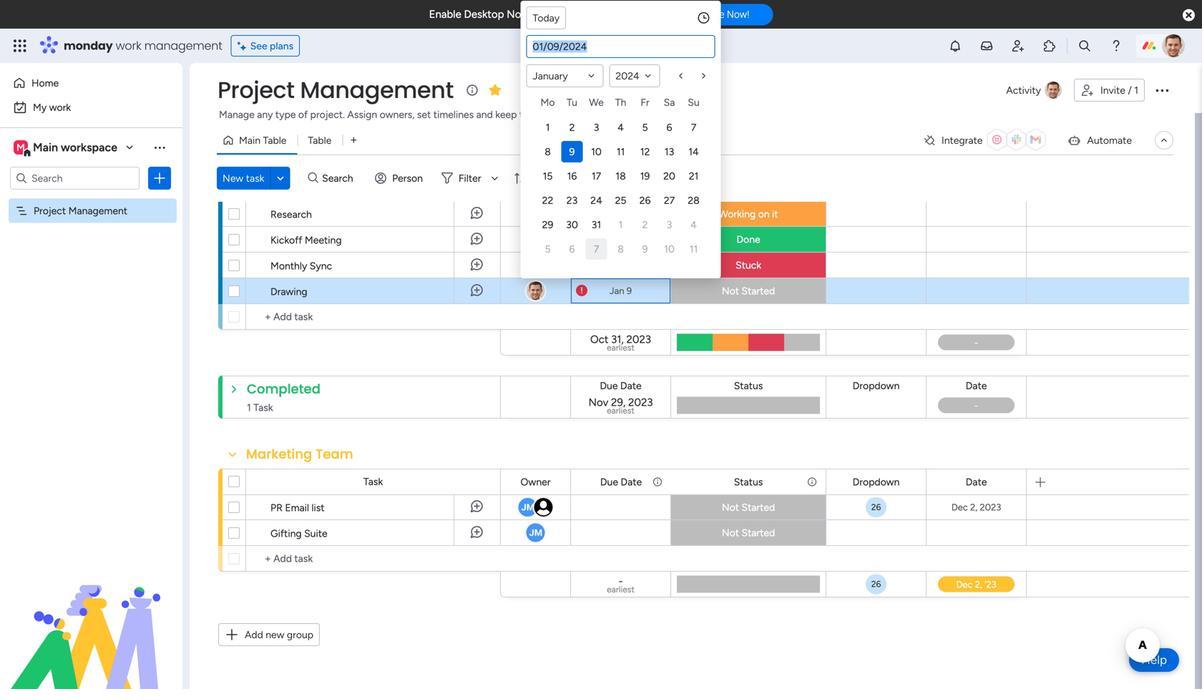 Task type: vqa. For each thing, say whether or not it's contained in the screenshot.


Task type: describe. For each thing, give the bounding box(es) containing it.
1 horizontal spatial 4 button
[[683, 214, 705, 235]]

1 vertical spatial 7 button
[[586, 238, 607, 260]]

1 horizontal spatial 7 button
[[683, 117, 705, 138]]

22
[[542, 194, 553, 206]]

manage
[[219, 108, 255, 121]]

1 status from the top
[[734, 182, 763, 195]]

1 horizontal spatial 9 button
[[634, 238, 656, 260]]

add new group button
[[218, 623, 320, 646]]

1 vertical spatial 11 button
[[683, 238, 705, 260]]

0 horizontal spatial 6
[[569, 243, 575, 255]]

workspace image
[[14, 140, 28, 155]]

more
[[672, 108, 695, 120]]

my
[[33, 101, 47, 113]]

0 horizontal spatial 7
[[594, 243, 599, 255]]

2 dropdown from the top
[[853, 476, 900, 488]]

27
[[664, 194, 675, 206]]

working on it
[[719, 208, 778, 220]]

sort
[[531, 172, 550, 184]]

task
[[246, 172, 264, 184]]

0 horizontal spatial options image
[[152, 171, 167, 185]]

0 horizontal spatial 11 button
[[610, 141, 632, 162]]

due date nov 29, 2023 earliest
[[589, 380, 653, 416]]

set
[[417, 108, 431, 121]]

2 vertical spatial 26
[[871, 579, 881, 589]]

january
[[533, 70, 568, 82]]

18 button
[[610, 165, 632, 187]]

home option
[[9, 72, 174, 94]]

2 not started from the top
[[722, 501, 775, 513]]

3 earliest from the top
[[607, 584, 635, 595]]

su
[[688, 96, 700, 108]]

29
[[542, 219, 553, 231]]

0 horizontal spatial 9
[[569, 146, 575, 158]]

1 vertical spatial 6 button
[[561, 238, 583, 260]]

help
[[1142, 653, 1167, 667]]

2 due date from the top
[[600, 476, 642, 488]]

31, for oct 31, 2023
[[613, 234, 624, 245]]

help image
[[1109, 39, 1124, 53]]

drawing
[[271, 286, 307, 298]]

1 horizontal spatial 5 button
[[634, 117, 656, 138]]

and
[[476, 108, 493, 121]]

19
[[640, 170, 650, 182]]

to
[[246, 152, 262, 170]]

activity
[[1006, 84, 1041, 96]]

26 inside button
[[640, 194, 651, 206]]

2023 for dec 2, 2023
[[980, 502, 1001, 513]]

2023 for oct 31, 2023 earliest
[[627, 333, 651, 346]]

sa
[[664, 96, 675, 108]]

see more link
[[651, 107, 697, 121]]

table inside button
[[308, 134, 332, 146]]

29 button
[[537, 214, 559, 235]]

your
[[587, 108, 607, 121]]

owner for first owner field from the top of the page
[[521, 182, 551, 195]]

v2 done deadline image
[[576, 233, 588, 246]]

dec 2, 2023
[[952, 502, 1001, 513]]

on
[[572, 8, 586, 21]]

13
[[665, 146, 674, 158]]

we
[[589, 96, 604, 108]]

0 vertical spatial 5
[[642, 121, 648, 133]]

do
[[265, 152, 283, 170]]

dec for dec 2, 2023
[[952, 502, 968, 513]]

enable for enable desktop notifications on this computer
[[429, 8, 461, 21]]

workspace options image
[[152, 140, 167, 154]]

1 horizontal spatial 2 button
[[634, 214, 656, 235]]

enable desktop notifications on this computer
[[429, 8, 660, 21]]

marketing team
[[246, 445, 353, 463]]

0 horizontal spatial 5 button
[[537, 238, 559, 260]]

invite / 1
[[1101, 84, 1139, 96]]

home
[[31, 77, 59, 89]]

17
[[592, 170, 601, 182]]

person button
[[369, 167, 431, 190]]

3 not from the top
[[722, 527, 739, 539]]

2023 inside due date nov 29, 2023 earliest
[[628, 396, 653, 409]]

0 horizontal spatial 3 button
[[586, 117, 607, 138]]

2 owner field from the top
[[517, 474, 554, 490]]

thursday element
[[609, 94, 633, 115]]

desktop
[[464, 8, 504, 21]]

1 horizontal spatial project management
[[218, 74, 454, 106]]

table inside button
[[263, 134, 287, 146]]

14
[[689, 146, 699, 158]]

project inside list box
[[34, 205, 66, 217]]

saturday element
[[657, 94, 682, 115]]

0 horizontal spatial 2 button
[[561, 117, 583, 138]]

remove from favorites image
[[488, 83, 502, 97]]

sort button
[[508, 167, 558, 190]]

18
[[616, 170, 626, 182]]

0 vertical spatial 4
[[618, 121, 624, 133]]

lottie animation element
[[0, 545, 182, 689]]

search everything image
[[1078, 39, 1092, 53]]

new
[[223, 172, 244, 184]]

terry turtle image
[[1162, 34, 1185, 57]]

manage any type of project. assign owners, set timelines and keep track of where your project stands.
[[219, 108, 676, 121]]

0 horizontal spatial 3
[[594, 121, 599, 133]]

my work link
[[9, 96, 174, 119]]

column information image
[[807, 476, 818, 488]]

my work option
[[9, 96, 174, 119]]

Project Management field
[[214, 74, 457, 106]]

computer
[[611, 8, 660, 21]]

mo
[[541, 96, 555, 108]]

Marketing Team field
[[243, 445, 357, 464]]

enable for enable now!
[[695, 8, 725, 20]]

kickoff
[[271, 234, 302, 246]]

pr
[[271, 502, 283, 514]]

0 vertical spatial 1
[[1134, 84, 1139, 96]]

work for my
[[49, 101, 71, 113]]

20
[[663, 170, 676, 182]]

1 vertical spatial 9
[[642, 243, 648, 255]]

sync
[[310, 260, 332, 272]]

my work
[[33, 101, 71, 113]]

table button
[[297, 129, 342, 152]]

monthly sync
[[271, 260, 332, 272]]

1 not from the top
[[722, 285, 739, 297]]

this
[[589, 8, 608, 21]]

2 status field from the top
[[730, 378, 767, 394]]

24
[[591, 194, 602, 206]]

timelines
[[434, 108, 474, 121]]

0 vertical spatial date field
[[527, 36, 715, 57]]

2024 button
[[609, 64, 660, 87]]

1 owner field from the top
[[517, 181, 554, 196]]

10 for the left "10" button
[[591, 146, 602, 158]]

on
[[758, 208, 770, 220]]

3 status field from the top
[[730, 474, 767, 490]]

0 horizontal spatial 1 button
[[537, 117, 559, 138]]

monday work management
[[64, 38, 222, 54]]

1 horizontal spatial management
[[300, 74, 454, 106]]

owners,
[[380, 108, 415, 121]]

owner for 1st owner field from the bottom
[[521, 476, 551, 488]]

- earliest
[[607, 575, 635, 595]]

1,
[[615, 259, 621, 271]]

project
[[609, 108, 642, 121]]

1 due date from the top
[[600, 182, 642, 195]]

8 for bottom 8 'button'
[[618, 243, 624, 255]]

1 for the left 1 button
[[546, 121, 550, 133]]

main table
[[239, 134, 287, 146]]

jan 9
[[610, 285, 632, 297]]

0 horizontal spatial 5
[[545, 243, 551, 255]]

main for main workspace
[[33, 141, 58, 154]]

monday marketplace image
[[1043, 39, 1057, 53]]

3 status from the top
[[734, 476, 763, 488]]

12 button
[[634, 141, 656, 162]]

due date field for status
[[596, 378, 645, 394]]

28 button
[[683, 190, 705, 211]]

due date field for owner
[[597, 474, 646, 490]]

21
[[689, 170, 699, 182]]

0 horizontal spatial 9 button
[[561, 141, 583, 162]]

1 vertical spatial 3
[[667, 219, 672, 231]]

20 button
[[659, 165, 680, 187]]

notifications image
[[948, 39, 963, 53]]

2 vertical spatial 9
[[627, 285, 632, 297]]

2 vertical spatial date field
[[962, 474, 991, 490]]

24 button
[[586, 190, 607, 211]]

next image
[[698, 70, 710, 82]]

see more
[[653, 108, 695, 120]]

stands.
[[644, 108, 676, 121]]

new task button
[[217, 167, 270, 190]]

1 vertical spatial 1 button
[[610, 214, 632, 235]]

21 button
[[683, 165, 705, 187]]

0 vertical spatial options image
[[1154, 82, 1171, 99]]

22 button
[[537, 190, 559, 211]]

invite
[[1101, 84, 1126, 96]]

person
[[392, 172, 423, 184]]

monthly
[[271, 260, 307, 272]]

2 of from the left
[[545, 108, 554, 121]]

0 horizontal spatial 8 button
[[537, 141, 559, 162]]

oct for oct 31, 2023 earliest
[[590, 333, 609, 346]]

31, for oct 31, 2023 earliest
[[611, 333, 624, 346]]

1 of from the left
[[298, 108, 308, 121]]

2 for the leftmost the 2 button
[[569, 121, 575, 133]]

now!
[[727, 8, 750, 20]]

email
[[285, 502, 309, 514]]

1 vertical spatial 4
[[691, 219, 697, 231]]

1 horizontal spatial 10 button
[[659, 238, 680, 260]]



Task type: locate. For each thing, give the bounding box(es) containing it.
1 horizontal spatial table
[[308, 134, 332, 146]]

2 vertical spatial status field
[[730, 474, 767, 490]]

1 vertical spatial dec
[[952, 502, 968, 513]]

1 vertical spatial 31,
[[611, 333, 624, 346]]

lottie animation image
[[0, 545, 182, 689]]

work inside my work option
[[49, 101, 71, 113]]

1
[[1134, 84, 1139, 96], [546, 121, 550, 133], [619, 219, 623, 231]]

due inside due date nov 29, 2023 earliest
[[600, 380, 618, 392]]

it
[[772, 208, 778, 220]]

1 table from the left
[[263, 134, 287, 146]]

26 button
[[634, 190, 656, 211]]

1 vertical spatial status
[[734, 380, 763, 392]]

1 horizontal spatial 1
[[619, 219, 623, 231]]

main inside button
[[239, 134, 261, 146]]

11 button up 18 button
[[610, 141, 632, 162]]

4 down the project
[[618, 121, 624, 133]]

1 horizontal spatial 9
[[627, 285, 632, 297]]

11 button down 28
[[683, 238, 705, 260]]

2 vertical spatial status
[[734, 476, 763, 488]]

0 vertical spatial 9 button
[[561, 141, 583, 162]]

7 button down sunday element
[[683, 117, 705, 138]]

main inside the workspace selection 'element'
[[33, 141, 58, 154]]

main for main table
[[239, 134, 261, 146]]

11 for the bottom 11 'button'
[[690, 243, 698, 255]]

1 dropdown from the top
[[853, 380, 900, 392]]

see inside button
[[250, 40, 267, 52]]

7 down more
[[691, 121, 697, 133]]

column information image
[[652, 476, 663, 488]]

1 vertical spatial project
[[34, 205, 66, 217]]

10 button up 17 in the top of the page
[[586, 141, 607, 162]]

workspace selection element
[[14, 139, 120, 157]]

0 vertical spatial due
[[600, 182, 618, 195]]

wednesday element
[[584, 94, 609, 115]]

4 button down 28
[[683, 214, 705, 235]]

dec
[[597, 259, 613, 271], [952, 502, 968, 513]]

dapulse close image
[[1183, 8, 1195, 23]]

table
[[263, 134, 287, 146], [308, 134, 332, 146]]

see plans button
[[231, 35, 300, 57]]

0 vertical spatial not started
[[722, 285, 775, 297]]

task
[[363, 182, 383, 194], [363, 476, 383, 488]]

0 vertical spatial 10
[[591, 146, 602, 158]]

project management inside list box
[[34, 205, 127, 217]]

1 owner from the top
[[521, 182, 551, 195]]

2 vertical spatial due
[[600, 476, 618, 488]]

1 for the bottommost 1 button
[[619, 219, 623, 231]]

0 vertical spatial dec
[[597, 259, 613, 271]]

v2 overdue deadline image
[[576, 258, 588, 272]]

arrow down image
[[486, 170, 503, 187]]

type
[[275, 108, 296, 121]]

Due Date field
[[597, 181, 646, 196], [596, 378, 645, 394], [597, 474, 646, 490]]

1 vertical spatial dropdown
[[853, 476, 900, 488]]

1 earliest from the top
[[607, 342, 635, 353]]

7 button down 31 button
[[586, 238, 607, 260]]

project management list box
[[0, 196, 182, 416]]

2023 right 2,
[[980, 502, 1001, 513]]

management inside list box
[[68, 205, 127, 217]]

track
[[519, 108, 542, 121]]

1 due from the top
[[600, 182, 618, 195]]

1 vertical spatial see
[[653, 108, 670, 120]]

options image
[[1154, 82, 1171, 99], [152, 171, 167, 185]]

add time image
[[697, 11, 711, 25]]

1 vertical spatial 10 button
[[659, 238, 680, 260]]

9 up dec 1, 2023 on the top of page
[[642, 243, 648, 255]]

2 horizontal spatial 9
[[642, 243, 648, 255]]

2 button down tuesday element
[[561, 117, 583, 138]]

1 due date field from the top
[[597, 181, 646, 196]]

2 not from the top
[[722, 501, 739, 513]]

project management down 'search in workspace' field
[[34, 205, 127, 217]]

team
[[316, 445, 353, 463]]

1 task from the top
[[363, 182, 383, 194]]

1 horizontal spatial dec
[[952, 502, 968, 513]]

1 horizontal spatial 8 button
[[610, 238, 632, 260]]

1 vertical spatial options image
[[152, 171, 167, 185]]

0 vertical spatial 3 button
[[586, 117, 607, 138]]

8 up dec 1, 2023 on the top of page
[[618, 243, 624, 255]]

2 vertical spatial not
[[722, 527, 739, 539]]

1 + add task text field from the top
[[253, 308, 494, 326]]

home link
[[9, 72, 174, 94]]

hide button
[[563, 167, 615, 190]]

dec left 2,
[[952, 502, 968, 513]]

of right type
[[298, 108, 308, 121]]

integrate
[[942, 134, 983, 146]]

1 enable from the left
[[429, 8, 461, 21]]

Dropdown field
[[849, 378, 903, 394], [849, 474, 903, 490]]

Completed field
[[243, 380, 324, 398]]

0 vertical spatial 8 button
[[537, 141, 559, 162]]

tuesday element
[[560, 94, 584, 115]]

2 status from the top
[[734, 380, 763, 392]]

15 button
[[537, 165, 559, 187]]

5 button down 29 "button" at the top
[[537, 238, 559, 260]]

collapse board header image
[[1159, 135, 1170, 146]]

due date left column information icon
[[600, 476, 642, 488]]

jan
[[610, 285, 624, 297]]

3 started from the top
[[742, 527, 775, 539]]

friday element
[[633, 94, 657, 115]]

9
[[569, 146, 575, 158], [642, 243, 648, 255], [627, 285, 632, 297]]

10 button down 27
[[659, 238, 680, 260]]

dec for dec 1, 2023
[[597, 259, 613, 271]]

1 horizontal spatial see
[[653, 108, 670, 120]]

1 dropdown field from the top
[[849, 378, 903, 394]]

0 vertical spatial not
[[722, 285, 739, 297]]

9 right jan
[[627, 285, 632, 297]]

due date
[[600, 182, 642, 195], [600, 476, 642, 488]]

3 button down wednesday element
[[586, 117, 607, 138]]

0 vertical spatial 2 button
[[561, 117, 583, 138]]

enable
[[429, 8, 461, 21], [695, 8, 725, 20]]

30 button
[[561, 214, 583, 235]]

due down "18"
[[600, 182, 618, 195]]

project.
[[310, 108, 345, 121]]

0 vertical spatial + add task text field
[[253, 308, 494, 326]]

1 vertical spatial 10
[[664, 243, 675, 255]]

m
[[16, 141, 25, 154]]

25
[[615, 194, 627, 206]]

2023 down jan 9
[[627, 333, 651, 346]]

11 down 28
[[690, 243, 698, 255]]

0 vertical spatial due date
[[600, 182, 642, 195]]

+ Add task text field
[[253, 308, 494, 326], [253, 550, 494, 568]]

previous image
[[675, 70, 687, 82]]

1 vertical spatial 4 button
[[683, 214, 705, 235]]

automate button
[[1062, 129, 1138, 152]]

2 owner from the top
[[521, 476, 551, 488]]

19 button
[[634, 165, 656, 187]]

filter
[[459, 172, 481, 184]]

0 horizontal spatial 10 button
[[586, 141, 607, 162]]

8 up 15
[[545, 146, 551, 158]]

2 vertical spatial 1
[[619, 219, 623, 231]]

3 due date field from the top
[[597, 474, 646, 490]]

25 button
[[610, 190, 632, 211]]

4 down 28
[[691, 219, 697, 231]]

2023 right the 1,
[[624, 259, 645, 271]]

6
[[667, 121, 672, 133], [569, 243, 575, 255]]

2023 inside oct 31, 2023 earliest
[[627, 333, 651, 346]]

1 horizontal spatial 5
[[642, 121, 648, 133]]

see for see plans
[[250, 40, 267, 52]]

23 button
[[561, 190, 583, 211]]

Status field
[[730, 181, 767, 196], [730, 378, 767, 394], [730, 474, 767, 490]]

1 horizontal spatial 11 button
[[683, 238, 705, 260]]

research
[[271, 208, 312, 220]]

Date field
[[527, 36, 715, 57], [962, 378, 991, 394], [962, 474, 991, 490]]

2 vertical spatial earliest
[[607, 584, 635, 595]]

due up 29,
[[600, 380, 618, 392]]

1 horizontal spatial 6
[[667, 121, 672, 133]]

1 horizontal spatial 6 button
[[659, 117, 680, 138]]

1 vertical spatial due
[[600, 380, 618, 392]]

help button
[[1129, 648, 1179, 672]]

task for do
[[363, 182, 383, 194]]

0 vertical spatial status field
[[730, 181, 767, 196]]

8
[[545, 146, 551, 158], [618, 243, 624, 255]]

oct 31, 2023 earliest
[[590, 333, 651, 353]]

see for see more
[[653, 108, 670, 120]]

1 horizontal spatial 11
[[690, 243, 698, 255]]

1 status field from the top
[[730, 181, 767, 196]]

3 button down 27 button
[[659, 214, 680, 235]]

integrate button
[[917, 125, 1056, 155]]

automate
[[1087, 134, 1132, 146]]

1 started from the top
[[742, 285, 775, 297]]

0 horizontal spatial 6 button
[[561, 238, 583, 260]]

1 not started from the top
[[722, 285, 775, 297]]

1 vertical spatial owner field
[[517, 474, 554, 490]]

2 horizontal spatial 1
[[1134, 84, 1139, 96]]

date inside due date nov 29, 2023 earliest
[[620, 380, 642, 392]]

Search field
[[319, 168, 361, 188]]

v2 search image
[[308, 170, 319, 186]]

0 horizontal spatial 7 button
[[586, 238, 607, 260]]

13 button
[[659, 141, 680, 162]]

3 not started from the top
[[722, 527, 775, 539]]

main up to
[[239, 134, 261, 146]]

management
[[144, 38, 222, 54]]

tu
[[567, 96, 577, 108]]

row group
[[536, 115, 706, 261]]

pr email list
[[271, 502, 325, 514]]

31, up the 1,
[[613, 234, 624, 245]]

monday element
[[536, 94, 560, 115]]

hide
[[586, 172, 607, 184]]

2 enable from the left
[[695, 8, 725, 20]]

To Do field
[[243, 152, 286, 170]]

enable inside "button"
[[695, 8, 725, 20]]

fr
[[641, 96, 650, 108]]

1 horizontal spatial project
[[218, 74, 295, 106]]

oct up due date nov 29, 2023 earliest
[[590, 333, 609, 346]]

oct inside oct 31, 2023 earliest
[[590, 333, 609, 346]]

0 vertical spatial 6 button
[[659, 117, 680, 138]]

add view image
[[351, 135, 357, 145]]

1 vertical spatial 8 button
[[610, 238, 632, 260]]

of
[[298, 108, 308, 121], [545, 108, 554, 121]]

0 vertical spatial 6
[[667, 121, 672, 133]]

table down project.
[[308, 134, 332, 146]]

4 button down thursday element
[[610, 117, 632, 138]]

option
[[0, 198, 182, 201]]

2023 right 29,
[[628, 396, 653, 409]]

see plans
[[250, 40, 294, 52]]

2023 up dec 1, 2023 on the top of page
[[626, 234, 647, 245]]

2 earliest from the top
[[607, 405, 635, 416]]

project down 'search in workspace' field
[[34, 205, 66, 217]]

0 vertical spatial dropdown
[[853, 380, 900, 392]]

project
[[218, 74, 295, 106], [34, 205, 66, 217]]

27 button
[[659, 190, 680, 211]]

update feed image
[[980, 39, 994, 53]]

31, inside oct 31, 2023 earliest
[[611, 333, 624, 346]]

0 vertical spatial 10 button
[[586, 141, 607, 162]]

4 button
[[610, 117, 632, 138], [683, 214, 705, 235]]

project up any
[[218, 74, 295, 106]]

main
[[239, 134, 261, 146], [33, 141, 58, 154]]

2 for the rightmost the 2 button
[[642, 219, 648, 231]]

7 right v2 done deadline icon in the top left of the page
[[594, 243, 599, 255]]

2 button down 26 button
[[634, 214, 656, 235]]

0 vertical spatial 3
[[594, 121, 599, 133]]

assign
[[347, 108, 377, 121]]

1 horizontal spatial options image
[[1154, 82, 1171, 99]]

1 vertical spatial earliest
[[607, 405, 635, 416]]

0 vertical spatial see
[[250, 40, 267, 52]]

1 vertical spatial due date field
[[596, 378, 645, 394]]

1 vertical spatial date field
[[962, 378, 991, 394]]

11 button
[[610, 141, 632, 162], [683, 238, 705, 260]]

0 vertical spatial 4 button
[[610, 117, 632, 138]]

2023 for dec 1, 2023
[[624, 259, 645, 271]]

1 vertical spatial 26
[[871, 502, 881, 512]]

enable now!
[[695, 8, 750, 20]]

10 down 27
[[664, 243, 675, 255]]

2 dropdown field from the top
[[849, 474, 903, 490]]

1 horizontal spatial 7
[[691, 121, 697, 133]]

0 vertical spatial 31,
[[613, 234, 624, 245]]

11 for 11 'button' to the left
[[617, 146, 625, 158]]

3 down 27
[[667, 219, 672, 231]]

5 button
[[634, 117, 656, 138], [537, 238, 559, 260]]

th
[[615, 96, 626, 108]]

0 vertical spatial started
[[742, 285, 775, 297]]

1 horizontal spatial 3 button
[[659, 214, 680, 235]]

new task
[[223, 172, 264, 184]]

1 vertical spatial project management
[[34, 205, 127, 217]]

0 vertical spatial status
[[734, 182, 763, 195]]

Search in workspace field
[[30, 170, 120, 186]]

0 vertical spatial 7
[[691, 121, 697, 133]]

show board description image
[[464, 83, 481, 97]]

0 vertical spatial 11 button
[[610, 141, 632, 162]]

1 vertical spatial not
[[722, 501, 739, 513]]

8 for leftmost 8 'button'
[[545, 146, 551, 158]]

of right track
[[545, 108, 554, 121]]

2024
[[616, 70, 640, 82]]

dec left the 1,
[[597, 259, 613, 271]]

0 vertical spatial owner field
[[517, 181, 554, 196]]

5 down 29 "button" at the top
[[545, 243, 551, 255]]

select product image
[[13, 39, 27, 53]]

invite members image
[[1011, 39, 1026, 53]]

2 due date field from the top
[[596, 378, 645, 394]]

suite
[[304, 527, 328, 540]]

work right my
[[49, 101, 71, 113]]

notifications
[[507, 8, 569, 21]]

0 vertical spatial earliest
[[607, 342, 635, 353]]

row group containing 1
[[536, 115, 706, 261]]

1 vertical spatial started
[[742, 501, 775, 513]]

2 vertical spatial not started
[[722, 527, 775, 539]]

1 vertical spatial 2
[[642, 219, 648, 231]]

1 up oct 31, 2023
[[619, 219, 623, 231]]

grid
[[536, 94, 706, 261]]

0 vertical spatial 2
[[569, 121, 575, 133]]

work
[[116, 38, 141, 54], [49, 101, 71, 113]]

0 vertical spatial work
[[116, 38, 141, 54]]

enable left desktop on the top left of page
[[429, 8, 461, 21]]

0 vertical spatial 1 button
[[537, 117, 559, 138]]

completed
[[247, 380, 321, 398]]

9 button right the 1,
[[634, 238, 656, 260]]

to do
[[246, 152, 283, 170]]

2 down where
[[569, 121, 575, 133]]

3 due from the top
[[600, 476, 618, 488]]

2 task from the top
[[363, 476, 383, 488]]

options image down "workspace options" image
[[152, 171, 167, 185]]

31, down jan
[[611, 333, 624, 346]]

6 down see more
[[667, 121, 672, 133]]

29,
[[611, 396, 626, 409]]

5 button down friday element
[[634, 117, 656, 138]]

0 vertical spatial task
[[363, 182, 383, 194]]

7 button
[[683, 117, 705, 138], [586, 238, 607, 260]]

6 left v2 done deadline icon in the top left of the page
[[569, 243, 575, 255]]

2 vertical spatial started
[[742, 527, 775, 539]]

1 vertical spatial 11
[[690, 243, 698, 255]]

6 button down 30 button
[[561, 238, 583, 260]]

10 button
[[586, 141, 607, 162], [659, 238, 680, 260]]

grid containing mo
[[536, 94, 706, 261]]

9 button up 16 button
[[561, 141, 583, 162]]

options image right /
[[1154, 82, 1171, 99]]

2 due from the top
[[600, 380, 618, 392]]

due left column information icon
[[600, 476, 618, 488]]

group
[[287, 629, 314, 641]]

due date down "18"
[[600, 182, 642, 195]]

2 started from the top
[[742, 501, 775, 513]]

monday
[[64, 38, 113, 54]]

2 + add task text field from the top
[[253, 550, 494, 568]]

v2 overdue deadline image
[[576, 284, 588, 298]]

3 down your
[[594, 121, 599, 133]]

5 down stands.
[[642, 121, 648, 133]]

0 horizontal spatial enable
[[429, 8, 461, 21]]

9 up 16 button
[[569, 146, 575, 158]]

work right monday
[[116, 38, 141, 54]]

management down 'search in workspace' field
[[68, 205, 127, 217]]

angle down image
[[277, 173, 284, 184]]

work for monday
[[116, 38, 141, 54]]

sunday element
[[682, 94, 706, 115]]

table up do
[[263, 134, 287, 146]]

1 horizontal spatial 2
[[642, 219, 648, 231]]

0 vertical spatial 7 button
[[683, 117, 705, 138]]

dec 1, 2023
[[597, 259, 645, 271]]

task for team
[[363, 476, 383, 488]]

january button
[[526, 64, 604, 87]]

due
[[600, 182, 618, 195], [600, 380, 618, 392], [600, 476, 618, 488]]

31
[[592, 219, 601, 231]]

2023 for oct 31, 2023
[[626, 234, 647, 245]]

meeting
[[305, 234, 342, 246]]

5
[[642, 121, 648, 133], [545, 243, 551, 255]]

1 horizontal spatial 4
[[691, 219, 697, 231]]

11 up 18 button
[[617, 146, 625, 158]]

Owner field
[[517, 181, 554, 196], [517, 474, 554, 490]]

project management up project.
[[218, 74, 454, 106]]

1 right /
[[1134, 84, 1139, 96]]

14 button
[[683, 141, 705, 162]]

oct down '31'
[[595, 234, 610, 245]]

1 button right 31 button
[[610, 214, 632, 235]]

enable left now!
[[695, 8, 725, 20]]

10 for the rightmost "10" button
[[664, 243, 675, 255]]

earliest inside oct 31, 2023 earliest
[[607, 342, 635, 353]]

16
[[567, 170, 577, 182]]

1 button down "monday" element
[[537, 117, 559, 138]]

6 button down 'saturday' element
[[659, 117, 680, 138]]

28
[[688, 194, 700, 206]]

15
[[543, 170, 553, 182]]

gifting
[[271, 527, 302, 540]]

2 table from the left
[[308, 134, 332, 146]]

1 down "monday" element
[[546, 121, 550, 133]]

1 vertical spatial 5
[[545, 243, 551, 255]]

management up assign at the left top of the page
[[300, 74, 454, 106]]

done
[[737, 233, 760, 245]]

earliest inside due date nov 29, 2023 earliest
[[607, 405, 635, 416]]

1 horizontal spatial of
[[545, 108, 554, 121]]

1 horizontal spatial 8
[[618, 243, 624, 255]]

oct for oct 31, 2023
[[595, 234, 610, 245]]

1 vertical spatial status field
[[730, 378, 767, 394]]

10 up 17 in the top of the page
[[591, 146, 602, 158]]

0 horizontal spatial work
[[49, 101, 71, 113]]

main table button
[[217, 129, 297, 152]]

main right workspace image
[[33, 141, 58, 154]]

workspace
[[61, 141, 117, 154]]

2 down 26 button
[[642, 219, 648, 231]]



